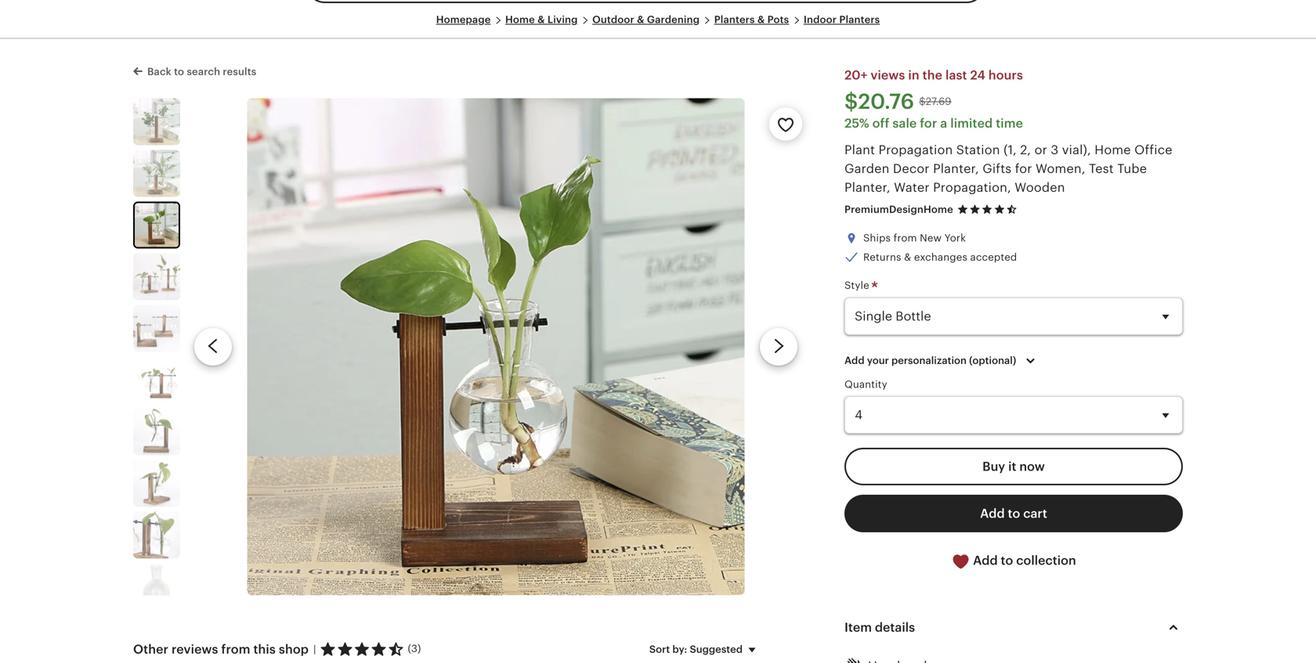 Task type: vqa. For each thing, say whether or not it's contained in the screenshot.
"shipping" associated with 79.00
no



Task type: locate. For each thing, give the bounding box(es) containing it.
add left your
[[845, 355, 865, 367]]

to inside add to cart button
[[1008, 507, 1021, 521]]

indoor planters link
[[804, 14, 880, 25]]

from
[[894, 233, 917, 244], [221, 643, 250, 657]]

back to search results
[[147, 66, 257, 78]]

by:
[[673, 644, 688, 656]]

1 vertical spatial add
[[980, 507, 1005, 521]]

add
[[845, 355, 865, 367], [980, 507, 1005, 521], [973, 554, 998, 568]]

planter, down garden
[[845, 180, 891, 195]]

$20.76
[[845, 89, 915, 114]]

1 vertical spatial to
[[1008, 507, 1021, 521]]

to right back
[[174, 66, 184, 78]]

None search field
[[306, 0, 986, 3]]

for left a
[[920, 116, 938, 130]]

menu bar
[[138, 13, 1179, 39]]

ships from new york
[[864, 233, 966, 244]]

item details
[[845, 621, 915, 635]]

returns & exchanges accepted
[[864, 251, 1017, 263]]

& left pots
[[758, 14, 765, 25]]

1 vertical spatial planter,
[[845, 180, 891, 195]]

plant propagation station 1 2 or 3 vial home office bottle image
[[133, 564, 180, 611]]

0 vertical spatial to
[[174, 66, 184, 78]]

20+ views in the last 24 hours
[[845, 68, 1024, 82]]

for down 2, at the top right
[[1015, 162, 1033, 176]]

1 horizontal spatial from
[[894, 233, 917, 244]]

add down add to cart
[[973, 554, 998, 568]]

indoor planters
[[804, 14, 880, 25]]

1 planters from the left
[[714, 14, 755, 25]]

1 horizontal spatial home
[[1095, 143, 1131, 157]]

planters right 'indoor'
[[840, 14, 880, 25]]

Search for anything text field
[[306, 0, 947, 3]]

add to cart
[[980, 507, 1048, 521]]

& for outdoor
[[637, 14, 645, 25]]

planter,
[[933, 162, 979, 176], [845, 180, 891, 195]]

2 vertical spatial add
[[973, 554, 998, 568]]

to left collection
[[1001, 554, 1014, 568]]

premiumdesignhome link
[[845, 204, 954, 215]]

search
[[187, 66, 220, 78]]

plant propagation station 1 2 or 3 vial home office double bottle 02 image
[[133, 98, 180, 145]]

1 horizontal spatial planters
[[840, 14, 880, 25]]

|
[[313, 644, 316, 656]]

plant propagation station 1 2 or 3 vial home office image 6 image
[[133, 357, 180, 404]]

0 horizontal spatial plant propagation station 1 2 or 3 vial home office single bottle image
[[135, 203, 179, 247]]

add your personalization (optional) button
[[833, 345, 1052, 378]]

from left this at the left of the page
[[221, 643, 250, 657]]

sort by: suggested
[[650, 644, 743, 656]]

your
[[867, 355, 889, 367]]

1 vertical spatial for
[[1015, 162, 1033, 176]]

& for home
[[538, 14, 545, 25]]

ships
[[864, 233, 891, 244]]

add to collection button
[[845, 542, 1183, 581]]

from left the new
[[894, 233, 917, 244]]

reviews
[[172, 643, 218, 657]]

& down ships from new york
[[904, 251, 912, 263]]

sort by: suggested button
[[638, 634, 774, 664]]

2 vertical spatial to
[[1001, 554, 1014, 568]]

views
[[871, 68, 905, 82]]

planters
[[714, 14, 755, 25], [840, 14, 880, 25]]

home
[[506, 14, 535, 25], [1095, 143, 1131, 157]]

accepted
[[971, 251, 1017, 263]]

details
[[875, 621, 915, 635]]

(1,
[[1004, 143, 1017, 157]]

1 horizontal spatial planter,
[[933, 162, 979, 176]]

to inside back to search results link
[[174, 66, 184, 78]]

& down search for anything text field
[[637, 14, 645, 25]]

1 vertical spatial from
[[221, 643, 250, 657]]

home inside menu bar
[[506, 14, 535, 25]]

off
[[873, 116, 890, 130]]

0 vertical spatial from
[[894, 233, 917, 244]]

0 horizontal spatial home
[[506, 14, 535, 25]]

homepage link
[[436, 14, 491, 25]]

homepage
[[436, 14, 491, 25]]

to inside add to collection button
[[1001, 554, 1014, 568]]

&
[[538, 14, 545, 25], [637, 14, 645, 25], [758, 14, 765, 25], [904, 251, 912, 263]]

20+
[[845, 68, 868, 82]]

25% off sale for a limited time
[[845, 116, 1024, 130]]

& left living
[[538, 14, 545, 25]]

plant propagation station 1 2 or 3 vial home office image 4 image
[[133, 253, 180, 300]]

1 vertical spatial home
[[1095, 143, 1131, 157]]

suggested
[[690, 644, 743, 656]]

planters left pots
[[714, 14, 755, 25]]

limited
[[951, 116, 993, 130]]

add inside dropdown button
[[845, 355, 865, 367]]

buy
[[983, 460, 1006, 474]]

(optional)
[[970, 355, 1017, 367]]

garden
[[845, 162, 890, 176]]

returns
[[864, 251, 902, 263]]

buy it now button
[[845, 448, 1183, 486]]

0 horizontal spatial planters
[[714, 14, 755, 25]]

1 horizontal spatial for
[[1015, 162, 1033, 176]]

living
[[548, 14, 578, 25]]

2,
[[1021, 143, 1031, 157]]

& for planters
[[758, 14, 765, 25]]

0 horizontal spatial for
[[920, 116, 938, 130]]

tube
[[1118, 162, 1147, 176]]

propagation,
[[933, 180, 1012, 195]]

(3)
[[408, 643, 421, 655]]

item
[[845, 621, 872, 635]]

home left living
[[506, 14, 535, 25]]

0 vertical spatial for
[[920, 116, 938, 130]]

decor
[[893, 162, 930, 176]]

0 vertical spatial home
[[506, 14, 535, 25]]

to left 'cart'
[[1008, 507, 1021, 521]]

planter, up propagation,
[[933, 162, 979, 176]]

home up test
[[1095, 143, 1131, 157]]

add to cart button
[[845, 495, 1183, 533]]

other
[[133, 643, 169, 657]]

in
[[909, 68, 920, 82]]

home & living
[[506, 14, 578, 25]]

add left 'cart'
[[980, 507, 1005, 521]]

0 vertical spatial add
[[845, 355, 865, 367]]

now
[[1020, 460, 1045, 474]]

quantity
[[845, 379, 888, 390]]

$27.69
[[919, 96, 952, 107]]

add for add to cart
[[980, 507, 1005, 521]]

plant propagation station 1 2 or 3 vial home office single bottle image
[[247, 98, 745, 596], [135, 203, 179, 247]]



Task type: describe. For each thing, give the bounding box(es) containing it.
or
[[1035, 143, 1048, 157]]

home inside plant propagation station (1, 2, or 3 vial), home office garden decor planter, gifts for women, test tube planter, water propagation, wooden
[[1095, 143, 1131, 157]]

pots
[[768, 14, 789, 25]]

sort
[[650, 644, 670, 656]]

for inside plant propagation station (1, 2, or 3 vial), home office garden decor planter, gifts for women, test tube planter, water propagation, wooden
[[1015, 162, 1033, 176]]

personalization
[[892, 355, 967, 367]]

this
[[254, 643, 276, 657]]

office
[[1135, 143, 1173, 157]]

to for cart
[[1008, 507, 1021, 521]]

to for collection
[[1001, 554, 1014, 568]]

home & living link
[[506, 14, 578, 25]]

hours
[[989, 68, 1024, 82]]

shop
[[279, 643, 309, 657]]

outdoor & gardening
[[593, 14, 700, 25]]

new
[[920, 233, 942, 244]]

plant propagation station (1, 2, or 3 vial), home office garden decor planter, gifts for women, test tube planter, water propagation, wooden
[[845, 143, 1173, 195]]

1 horizontal spatial plant propagation station 1 2 or 3 vial home office single bottle image
[[247, 98, 745, 596]]

plant propagation station 1 2 or 3 vial home office double bottle 01 image
[[133, 150, 180, 197]]

plant propagation station 1 2 or 3 vial home office image 7 image
[[133, 409, 180, 456]]

to for search
[[174, 66, 184, 78]]

25%
[[845, 116, 870, 130]]

outdoor
[[593, 14, 635, 25]]

outdoor & gardening link
[[593, 14, 700, 25]]

indoor
[[804, 14, 837, 25]]

time
[[996, 116, 1024, 130]]

gifts
[[983, 162, 1012, 176]]

the
[[923, 68, 943, 82]]

propagation
[[879, 143, 953, 157]]

water
[[894, 180, 930, 195]]

exchanges
[[914, 251, 968, 263]]

0 vertical spatial planter,
[[933, 162, 979, 176]]

last
[[946, 68, 968, 82]]

planters & pots
[[714, 14, 789, 25]]

it
[[1009, 460, 1017, 474]]

back to search results link
[[133, 63, 257, 79]]

results
[[223, 66, 257, 78]]

gardening
[[647, 14, 700, 25]]

back
[[147, 66, 171, 78]]

item details button
[[831, 609, 1197, 647]]

test
[[1089, 162, 1114, 176]]

plant
[[845, 143, 875, 157]]

other reviews from this shop
[[133, 643, 309, 657]]

add for add to collection
[[973, 554, 998, 568]]

planters & pots link
[[714, 14, 789, 25]]

vial),
[[1063, 143, 1092, 157]]

cart
[[1024, 507, 1048, 521]]

sale
[[893, 116, 917, 130]]

add your personalization (optional)
[[845, 355, 1017, 367]]

0 horizontal spatial planter,
[[845, 180, 891, 195]]

a
[[941, 116, 948, 130]]

3
[[1051, 143, 1059, 157]]

2 planters from the left
[[840, 14, 880, 25]]

$20.76 $27.69
[[845, 89, 952, 114]]

plant propagation station 1 2 or 3 vial home office image 9 image
[[133, 512, 180, 559]]

plant propagation station 1 2 or 3 vial home office image 8 image
[[133, 460, 180, 507]]

menu bar containing homepage
[[138, 13, 1179, 39]]

& for returns
[[904, 251, 912, 263]]

women,
[[1036, 162, 1086, 176]]

style
[[845, 280, 873, 292]]

24
[[971, 68, 986, 82]]

0 horizontal spatial from
[[221, 643, 250, 657]]

add to collection
[[970, 554, 1077, 568]]

buy it now
[[983, 460, 1045, 474]]

station
[[957, 143, 1001, 157]]

premiumdesignhome
[[845, 204, 954, 215]]

plant propagation station 1 2 or 3 vial home office image 5 image
[[133, 305, 180, 352]]

add for add your personalization (optional)
[[845, 355, 865, 367]]

york
[[945, 233, 966, 244]]

collection
[[1017, 554, 1077, 568]]

wooden
[[1015, 180, 1066, 195]]



